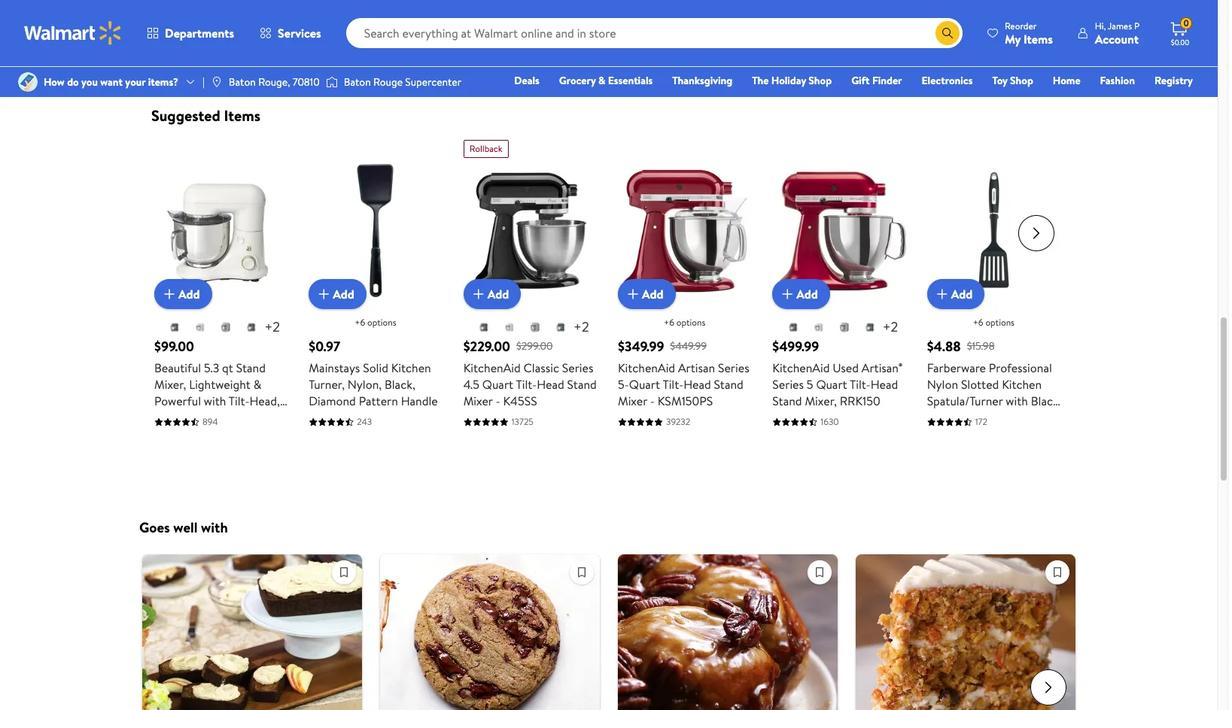 Task type: vqa. For each thing, say whether or not it's contained in the screenshot.
the rightmost 1
no



Task type: locate. For each thing, give the bounding box(es) containing it.
add up $499.99
[[797, 286, 819, 303]]

items right my
[[1024, 31, 1053, 47]]

kitchen inside the $4.88 $15.98 farberware professional nylon slotted kitchen spatula/turner with black handle
[[1003, 377, 1042, 393]]

quart inside $229.00 $299.00 kitchenaid classic series 4.5 quart tilt-head stand mixer - k45ss
[[483, 377, 514, 393]]

quart down $349.99
[[630, 377, 661, 393]]

2 head from the left
[[684, 377, 711, 393]]

head right used
[[871, 377, 899, 393]]

+6 for $4.88
[[974, 317, 984, 329]]

5 product group from the left
[[773, 134, 907, 462]]

5 add from the left
[[797, 286, 819, 303]]

options up $15.98
[[986, 317, 1015, 329]]

kitchenaid down $229.00
[[464, 360, 521, 377]]

add for $4.88
[[952, 286, 973, 303]]

10 product variant swatch image image from the left
[[813, 322, 825, 334]]

departments button
[[134, 15, 247, 51]]

add to cart image up $229.00
[[470, 286, 488, 304]]

rouge inside pickup or delivery today from: baton rouge supercenter
[[818, 33, 847, 48]]

shop right holiday
[[809, 73, 832, 88]]

0 vertical spatial rouge
[[818, 33, 847, 48]]

add button up $229.00
[[464, 280, 521, 310]]

add button up $0.97
[[309, 280, 367, 310]]

 image right |
[[211, 76, 223, 88]]

1 +2 from the left
[[265, 318, 280, 337]]

mixer, up white
[[154, 377, 186, 393]]

add to cart image up $99.00
[[160, 286, 178, 304]]

drew
[[231, 410, 259, 427]]

2 add to cart image from the left
[[470, 286, 488, 304]]

1 add from the left
[[178, 286, 200, 303]]

2 options from the left
[[677, 317, 706, 329]]

quart inside $349.99 $449.99 kitchenaid artisan series 5-quart tilt-head stand mixer - ksm150ps
[[630, 377, 661, 393]]

mixer left k45ss on the left bottom of page
[[464, 393, 493, 410]]

2 kitchenaid from the left
[[618, 360, 676, 377]]

deals
[[515, 73, 540, 88]]

kitchen right solid
[[391, 360, 431, 377]]

1 horizontal spatial mixer,
[[805, 393, 837, 410]]

$499.99
[[773, 338, 820, 356]]

mainstays
[[309, 360, 360, 377]]

pickup or delivery today from: baton rouge supercenter
[[788, 11, 945, 48]]

$499.99 kitchenaid used artisan® series 5 quart tilt-head stand mixer, rrk150
[[773, 338, 903, 410]]

kitchen inside $0.97 mainstays solid kitchen turner, nylon, black, diamond pattern handle
[[391, 360, 431, 377]]

walmart+
[[1149, 94, 1194, 109]]

series right artisan
[[718, 360, 750, 377]]

mixer, inside $499.99 kitchenaid used artisan® series 5 quart tilt-head stand mixer, rrk150
[[805, 393, 837, 410]]

2 add to cart image from the left
[[624, 286, 642, 304]]

0 vertical spatial supercenter
[[850, 33, 906, 48]]

1 horizontal spatial handle
[[928, 410, 965, 427]]

+6 options up $15.98
[[974, 317, 1015, 329]]

essentials
[[608, 73, 653, 88]]

with left black
[[1006, 393, 1029, 410]]

5 add button from the left
[[773, 280, 831, 310]]

add up $15.98
[[952, 286, 973, 303]]

 image
[[18, 72, 38, 92]]

+2 up $229.00 $299.00 kitchenaid classic series 4.5 quart tilt-head stand mixer - k45ss
[[574, 318, 589, 337]]

stand
[[236, 360, 266, 377], [568, 377, 597, 393], [714, 377, 744, 393], [773, 393, 803, 410]]

with right serve
[[174, 30, 193, 45]]

6 product group from the left
[[928, 134, 1061, 462]]

kitchen right slotted
[[1003, 377, 1042, 393]]

items?
[[148, 75, 179, 90]]

baton rouge supercenter
[[344, 75, 462, 90]]

quart for $349.99
[[630, 377, 661, 393]]

0
[[1184, 17, 1190, 30]]

1 add button from the left
[[154, 280, 212, 310]]

series left 5
[[773, 377, 804, 393]]

add up $349.99
[[642, 286, 664, 303]]

1 shop from the left
[[809, 73, 832, 88]]

add button up $349.99
[[618, 280, 676, 310]]

0 horizontal spatial kitchenaid
[[464, 360, 521, 377]]

$0.00
[[1172, 37, 1190, 47]]

$299.00
[[517, 339, 553, 354]]

3 +2 from the left
[[883, 318, 899, 337]]

2 - from the left
[[651, 393, 655, 410]]

add up $229.00
[[488, 286, 509, 303]]

0 horizontal spatial mixer
[[464, 393, 493, 410]]

+6 up solid
[[355, 317, 365, 329]]

baton for baton rouge, 70810
[[229, 75, 256, 90]]

1 - from the left
[[496, 393, 501, 410]]

pickup
[[788, 11, 823, 27]]

2 horizontal spatial options
[[986, 317, 1015, 329]]

available in additional 2 variants element up head,
[[265, 318, 280, 337]]

0 horizontal spatial mixer,
[[154, 377, 186, 393]]

options up $449.99
[[677, 317, 706, 329]]

diamond
[[309, 393, 356, 410]]

stand right qt
[[236, 360, 266, 377]]

3 options from the left
[[986, 317, 1015, 329]]

add
[[178, 286, 200, 303], [333, 286, 355, 303], [488, 286, 509, 303], [642, 286, 664, 303], [797, 286, 819, 303], [952, 286, 973, 303]]

you
[[81, 75, 98, 90]]

0 horizontal spatial saved image
[[333, 562, 355, 584]]

2 horizontal spatial quart
[[817, 377, 848, 393]]

&
[[599, 73, 606, 88], [254, 377, 262, 393]]

0 horizontal spatial baton
[[229, 75, 256, 90]]

kitchenaid down $499.99
[[773, 360, 830, 377]]

9 product variant swatch image image from the left
[[788, 322, 800, 334]]

shop right "toy"
[[1011, 73, 1034, 88]]

1 horizontal spatial add to cart image
[[470, 286, 488, 304]]

items down baton rouge, 70810
[[224, 105, 261, 126]]

 image for baton rouge, 70810
[[211, 76, 223, 88]]

serve
[[145, 30, 171, 45]]

registry
[[1155, 73, 1194, 88]]

1 horizontal spatial items
[[1024, 31, 1053, 47]]

3 available in additional 2 variants element from the left
[[883, 318, 899, 337]]

available in additional 2 variants element
[[265, 318, 280, 337], [574, 318, 589, 337], [883, 318, 899, 337]]

handle down nylon
[[928, 410, 965, 427]]

with up 894
[[204, 393, 226, 410]]

grocery & essentials
[[559, 73, 653, 88]]

tilt- inside $499.99 kitchenaid used artisan® series 5 quart tilt-head stand mixer, rrk150
[[850, 377, 871, 393]]

quart right 5
[[817, 377, 848, 393]]

suggested items
[[151, 105, 261, 126]]

0 horizontal spatial items
[[224, 105, 261, 126]]

|
[[203, 75, 205, 90]]

snaps
[[227, 30, 252, 45]]

1 vertical spatial items
[[224, 105, 261, 126]]

head,
[[250, 393, 280, 410]]

$349.99 $449.99 kitchenaid artisan series 5-quart tilt-head stand mixer - ksm150ps
[[618, 338, 750, 410]]

+2 up head,
[[265, 318, 280, 337]]

product variant swatch image image
[[169, 322, 181, 334], [195, 322, 207, 334], [220, 322, 232, 334], [246, 322, 258, 334], [478, 322, 490, 334], [504, 322, 516, 334], [530, 322, 542, 334], [555, 322, 567, 334], [788, 322, 800, 334], [813, 322, 825, 334], [839, 322, 851, 334], [864, 322, 876, 334]]

0 vertical spatial &
[[599, 73, 606, 88]]

mixer,
[[154, 377, 186, 393], [805, 393, 837, 410]]

home link
[[1047, 72, 1088, 89]]

head inside $499.99 kitchenaid used artisan® series 5 quart tilt-head stand mixer, rrk150
[[871, 377, 899, 393]]

12 product variant swatch image image from the left
[[864, 322, 876, 334]]

head down $299.00
[[537, 377, 565, 393]]

1 available in additional 2 variants element from the left
[[265, 318, 280, 337]]

& right grocery
[[599, 73, 606, 88]]

handle inside $0.97 mainstays solid kitchen turner, nylon, black, diamond pattern handle
[[401, 393, 438, 410]]

saved image
[[333, 562, 355, 584], [571, 562, 593, 584], [1047, 562, 1069, 584]]

1 horizontal spatial options
[[677, 317, 706, 329]]

+6 options
[[355, 317, 397, 329], [664, 317, 706, 329], [974, 317, 1015, 329]]

1 add to cart image from the left
[[160, 286, 178, 304]]

2 horizontal spatial series
[[773, 377, 804, 393]]

1 horizontal spatial series
[[718, 360, 750, 377]]

0 horizontal spatial +6 options
[[355, 317, 397, 329]]

the
[[753, 73, 769, 88]]

2 saved image from the left
[[571, 562, 593, 584]]

mixer, up 1630
[[805, 393, 837, 410]]

2 horizontal spatial head
[[871, 377, 899, 393]]

add to cart image up $349.99
[[624, 286, 642, 304]]

0 horizontal spatial +6
[[355, 317, 365, 329]]

+6 options up solid
[[355, 317, 397, 329]]

2 horizontal spatial +6
[[974, 317, 984, 329]]

1 horizontal spatial +2
[[574, 318, 589, 337]]

1 horizontal spatial available in additional 2 variants element
[[574, 318, 589, 337]]

+2 up artisan®
[[883, 318, 899, 337]]

quart
[[483, 377, 514, 393], [630, 377, 661, 393], [817, 377, 848, 393]]

4 add button from the left
[[618, 280, 676, 310]]

1 saved image from the left
[[333, 562, 355, 584]]

tilt- inside $229.00 $299.00 kitchenaid classic series 4.5 quart tilt-head stand mixer - k45ss
[[516, 377, 537, 393]]

hi, james p account
[[1096, 19, 1140, 47]]

1 horizontal spatial +6
[[664, 317, 675, 329]]

handle right pattern
[[401, 393, 438, 410]]

quart right 4.5
[[483, 377, 514, 393]]

1 horizontal spatial rouge
[[818, 33, 847, 48]]

0 horizontal spatial options
[[368, 317, 397, 329]]

kitchenaid for $349.99
[[618, 360, 676, 377]]

1 horizontal spatial quart
[[630, 377, 661, 393]]

4 product group from the left
[[618, 134, 752, 462]]

+6 up $15.98
[[974, 317, 984, 329]]

& inside $99.00 beautiful 5.3 qt stand mixer, lightweight & powerful with tilt-head, white icing by drew barrymore
[[254, 377, 262, 393]]

2 product group from the left
[[309, 134, 443, 462]]

0 horizontal spatial quart
[[483, 377, 514, 393]]

series inside $229.00 $299.00 kitchenaid classic series 4.5 quart tilt-head stand mixer - k45ss
[[562, 360, 594, 377]]

add up $0.97
[[333, 286, 355, 303]]

-
[[496, 393, 501, 410], [651, 393, 655, 410]]

serve with ginger snaps cookies.
[[145, 30, 291, 45]]

spatula/turner
[[928, 393, 1004, 410]]

70810
[[293, 75, 320, 90]]

0 horizontal spatial supercenter
[[405, 75, 462, 90]]

handle inside the $4.88 $15.98 farberware professional nylon slotted kitchen spatula/turner with black handle
[[928, 410, 965, 427]]

- inside $229.00 $299.00 kitchenaid classic series 4.5 quart tilt-head stand mixer - k45ss
[[496, 393, 501, 410]]

0 vertical spatial items
[[1024, 31, 1053, 47]]

product group containing $4.88
[[928, 134, 1061, 462]]

services
[[278, 25, 321, 41]]

1 horizontal spatial  image
[[326, 75, 338, 90]]

kitchenaid classic series 4.5 quart tilt-head stand mixer - k45ss image
[[464, 164, 597, 298]]

series inside $349.99 $449.99 kitchenaid artisan series 5-quart tilt-head stand mixer - ksm150ps
[[718, 360, 750, 377]]

mixer inside $229.00 $299.00 kitchenaid classic series 4.5 quart tilt-head stand mixer - k45ss
[[464, 393, 493, 410]]

solid
[[363, 360, 389, 377]]

lightweight
[[189, 377, 251, 393]]

 image for baton rouge supercenter
[[326, 75, 338, 90]]

1 horizontal spatial baton
[[344, 75, 371, 90]]

1 horizontal spatial supercenter
[[850, 33, 906, 48]]

3 add to cart image from the left
[[934, 286, 952, 304]]

2 shop from the left
[[1011, 73, 1034, 88]]

2 mixer from the left
[[618, 393, 648, 410]]

1 vertical spatial rouge
[[374, 75, 403, 90]]

classic carrot cake image
[[856, 555, 1076, 711]]

1 horizontal spatial head
[[684, 377, 711, 393]]

add to cart image
[[160, 286, 178, 304], [470, 286, 488, 304], [779, 286, 797, 304]]

1 kitchenaid from the left
[[464, 360, 521, 377]]

- left ksm150ps in the bottom right of the page
[[651, 393, 655, 410]]

electronics link
[[915, 72, 980, 89]]

3 add to cart image from the left
[[779, 286, 797, 304]]

+6
[[355, 317, 365, 329], [664, 317, 675, 329], [974, 317, 984, 329]]

3 kitchenaid from the left
[[773, 360, 830, 377]]

add button for $99.00
[[154, 280, 212, 310]]

stand right ksm150ps in the bottom right of the page
[[714, 377, 744, 393]]

mixer left ksm150ps in the bottom right of the page
[[618, 393, 648, 410]]

$99.00
[[154, 338, 194, 356]]

how to make perfect chocolate chip cookies image
[[380, 555, 600, 711]]

3 +6 options from the left
[[974, 317, 1015, 329]]

add to cart image up $499.99
[[779, 286, 797, 304]]

saved image for apple spice loaf cake with cream cheese frosting image
[[333, 562, 355, 584]]

stand inside $499.99 kitchenaid used artisan® series 5 quart tilt-head stand mixer, rrk150
[[773, 393, 803, 410]]

1 horizontal spatial add to cart image
[[624, 286, 642, 304]]

3 head from the left
[[871, 377, 899, 393]]

5
[[807, 377, 814, 393]]

items inside reorder my items
[[1024, 31, 1053, 47]]

stand left 5
[[773, 393, 803, 410]]

1 head from the left
[[537, 377, 565, 393]]

stand inside $349.99 $449.99 kitchenaid artisan series 5-quart tilt-head stand mixer - ksm150ps
[[714, 377, 744, 393]]

head inside $229.00 $299.00 kitchenaid classic series 4.5 quart tilt-head stand mixer - k45ss
[[537, 377, 565, 393]]

head down $449.99
[[684, 377, 711, 393]]

series for $349.99
[[718, 360, 750, 377]]

2 horizontal spatial +6 options
[[974, 317, 1015, 329]]

kitchenaid
[[464, 360, 521, 377], [618, 360, 676, 377], [773, 360, 830, 377]]

tilt- for $349.99
[[663, 377, 684, 393]]

$99.00 beautiful 5.3 qt stand mixer, lightweight & powerful with tilt-head, white icing by drew barrymore
[[154, 338, 280, 443]]

1 horizontal spatial kitchen
[[1003, 377, 1042, 393]]

0 horizontal spatial +2
[[265, 318, 280, 337]]

1630
[[821, 416, 839, 429]]

1 vertical spatial &
[[254, 377, 262, 393]]

0 horizontal spatial -
[[496, 393, 501, 410]]

2 horizontal spatial +2
[[883, 318, 899, 337]]

+6 for $349.99
[[664, 317, 675, 329]]

1 horizontal spatial +6 options
[[664, 317, 706, 329]]

rouge
[[818, 33, 847, 48], [374, 75, 403, 90]]

available in additional 2 variants element for $99.00
[[265, 318, 280, 337]]

kitchenaid inside $499.99 kitchenaid used artisan® series 5 quart tilt-head stand mixer, rrk150
[[773, 360, 830, 377]]

add button up $99.00
[[154, 280, 212, 310]]

add up $99.00
[[178, 286, 200, 303]]

stand for $229.00
[[568, 377, 597, 393]]

3 +6 from the left
[[974, 317, 984, 329]]

thanksgiving link
[[666, 72, 740, 89]]

1 horizontal spatial shop
[[1011, 73, 1034, 88]]

add button
[[154, 280, 212, 310], [309, 280, 367, 310], [464, 280, 521, 310], [618, 280, 676, 310], [773, 280, 831, 310], [928, 280, 985, 310]]

1 horizontal spatial saved image
[[571, 562, 593, 584]]

0 horizontal spatial shop
[[809, 73, 832, 88]]

available in additional 2 variants element up $229.00 $299.00 kitchenaid classic series 4.5 quart tilt-head stand mixer - k45ss
[[574, 318, 589, 337]]

1 add to cart image from the left
[[315, 286, 333, 304]]

goes well with
[[139, 518, 228, 538]]

baton down 'pickup'
[[788, 33, 815, 48]]

0 horizontal spatial series
[[562, 360, 594, 377]]

head for $499.99
[[871, 377, 899, 393]]

0 horizontal spatial &
[[254, 377, 262, 393]]

kitchenaid artisan series 5-quart tilt-head stand mixer - ksm150ps image
[[618, 164, 752, 298]]

account
[[1096, 31, 1140, 47]]

turner,
[[309, 377, 345, 393]]

3 add from the left
[[488, 286, 509, 303]]

baton inside pickup or delivery today from: baton rouge supercenter
[[788, 33, 815, 48]]

0 horizontal spatial available in additional 2 variants element
[[265, 318, 280, 337]]

used
[[833, 360, 859, 377]]

0 horizontal spatial add to cart image
[[315, 286, 333, 304]]

6 product variant swatch image image from the left
[[504, 322, 516, 334]]

baton
[[788, 33, 815, 48], [229, 75, 256, 90], [344, 75, 371, 90]]

1 mixer from the left
[[464, 393, 493, 410]]

kitchenaid for $229.00
[[464, 360, 521, 377]]

baton left rouge,
[[229, 75, 256, 90]]

quart inside $499.99 kitchenaid used artisan® series 5 quart tilt-head stand mixer, rrk150
[[817, 377, 848, 393]]

- left k45ss on the left bottom of page
[[496, 393, 501, 410]]

2 +6 options from the left
[[664, 317, 706, 329]]

head
[[537, 377, 565, 393], [684, 377, 711, 393], [871, 377, 899, 393]]

your
[[125, 75, 146, 90]]

1 horizontal spatial kitchenaid
[[618, 360, 676, 377]]

want
[[100, 75, 123, 90]]

4 product variant swatch image image from the left
[[246, 322, 258, 334]]

do
[[67, 75, 79, 90]]

0 horizontal spatial kitchen
[[391, 360, 431, 377]]

baton for baton rouge supercenter
[[344, 75, 371, 90]]

+2
[[265, 318, 280, 337], [574, 318, 589, 337], [883, 318, 899, 337]]

kitchenaid inside $349.99 $449.99 kitchenaid artisan series 5-quart tilt-head stand mixer - ksm150ps
[[618, 360, 676, 377]]

shop
[[809, 73, 832, 88], [1011, 73, 1034, 88]]

series inside $499.99 kitchenaid used artisan® series 5 quart tilt-head stand mixer, rrk150
[[773, 377, 804, 393]]

stand left 5-
[[568, 377, 597, 393]]

 image
[[326, 75, 338, 90], [211, 76, 223, 88]]

add button for $349.99
[[618, 280, 676, 310]]

add button up $499.99
[[773, 280, 831, 310]]

2 quart from the left
[[630, 377, 661, 393]]

the holiday shop link
[[746, 72, 839, 89]]

172
[[976, 416, 988, 429]]

tilt- inside $349.99 $449.99 kitchenaid artisan series 5-quart tilt-head stand mixer - ksm150ps
[[663, 377, 684, 393]]

+6 up $449.99
[[664, 317, 675, 329]]

available in additional 2 variants element up artisan®
[[883, 318, 899, 337]]

add to cart image up $0.97
[[315, 286, 333, 304]]

0 horizontal spatial add to cart image
[[160, 286, 178, 304]]

kitchenaid down $349.99
[[618, 360, 676, 377]]

2 horizontal spatial add to cart image
[[934, 286, 952, 304]]

3 quart from the left
[[817, 377, 848, 393]]

3 saved image from the left
[[1047, 562, 1069, 584]]

tilt- for $229.00
[[516, 377, 537, 393]]

0 horizontal spatial handle
[[401, 393, 438, 410]]

 image right the 70810
[[326, 75, 338, 90]]

2 add button from the left
[[309, 280, 367, 310]]

add button up $4.88
[[928, 280, 985, 310]]

mainstays solid kitchen turner, nylon, black, diamond pattern handle image
[[309, 164, 443, 298]]

7 product variant swatch image image from the left
[[530, 322, 542, 334]]

1 horizontal spatial -
[[651, 393, 655, 410]]

the holiday shop
[[753, 73, 832, 88]]

product group
[[154, 134, 288, 462], [309, 134, 443, 462], [464, 134, 597, 462], [618, 134, 752, 462], [773, 134, 907, 462], [928, 134, 1061, 462]]

0 horizontal spatial  image
[[211, 76, 223, 88]]

qt
[[222, 360, 233, 377]]

2 horizontal spatial baton
[[788, 33, 815, 48]]

+2 for $99.00
[[265, 318, 280, 337]]

series right classic
[[562, 360, 594, 377]]

2 horizontal spatial kitchenaid
[[773, 360, 830, 377]]

head inside $349.99 $449.99 kitchenaid artisan series 5-quart tilt-head stand mixer - ksm150ps
[[684, 377, 711, 393]]

stand inside $229.00 $299.00 kitchenaid classic series 4.5 quart tilt-head stand mixer - k45ss
[[568, 377, 597, 393]]

+6 options up $449.99
[[664, 317, 706, 329]]

6 add button from the left
[[928, 280, 985, 310]]

add to cart image
[[315, 286, 333, 304], [624, 286, 642, 304], [934, 286, 952, 304]]

& right qt
[[254, 377, 262, 393]]

gift finder
[[852, 73, 903, 88]]

6 add from the left
[[952, 286, 973, 303]]

2 horizontal spatial available in additional 2 variants element
[[883, 318, 899, 337]]

4 add from the left
[[642, 286, 664, 303]]

baton right the 70810
[[344, 75, 371, 90]]

add to cart image up $4.88
[[934, 286, 952, 304]]

0 horizontal spatial head
[[537, 377, 565, 393]]

product group containing $0.97
[[309, 134, 443, 462]]

1 horizontal spatial mixer
[[618, 393, 648, 410]]

kitchenaid inside $229.00 $299.00 kitchenaid classic series 4.5 quart tilt-head stand mixer - k45ss
[[464, 360, 521, 377]]

- inside $349.99 $449.99 kitchenaid artisan series 5-quart tilt-head stand mixer - ksm150ps
[[651, 393, 655, 410]]

head for $229.00
[[537, 377, 565, 393]]

2 +6 from the left
[[664, 317, 675, 329]]

mixer inside $349.99 $449.99 kitchenaid artisan series 5-quart tilt-head stand mixer - ksm150ps
[[618, 393, 648, 410]]

options up solid
[[368, 317, 397, 329]]

2 horizontal spatial saved image
[[1047, 562, 1069, 584]]

1 vertical spatial supercenter
[[405, 75, 462, 90]]

2 horizontal spatial add to cart image
[[779, 286, 797, 304]]

0 horizontal spatial rouge
[[374, 75, 403, 90]]

shop inside 'link'
[[1011, 73, 1034, 88]]

1 quart from the left
[[483, 377, 514, 393]]



Task type: describe. For each thing, give the bounding box(es) containing it.
1 product group from the left
[[154, 134, 288, 462]]

hi,
[[1096, 19, 1107, 32]]

$229.00
[[464, 338, 511, 356]]

rollback
[[470, 142, 503, 155]]

departments
[[165, 25, 234, 41]]

services button
[[247, 15, 334, 51]]

toy shop link
[[986, 72, 1041, 89]]

james
[[1109, 19, 1133, 32]]

saved image for how to make perfect chocolate chip cookies image
[[571, 562, 593, 584]]

shop inside 'link'
[[809, 73, 832, 88]]

1 +6 from the left
[[355, 317, 365, 329]]

toy shop
[[993, 73, 1034, 88]]

well
[[173, 518, 198, 538]]

saved image for classic carrot cake image
[[1047, 562, 1069, 584]]

rouge,
[[258, 75, 290, 90]]

11 product variant swatch image image from the left
[[839, 322, 851, 334]]

delivery
[[840, 11, 881, 27]]

quart for $229.00
[[483, 377, 514, 393]]

Search search field
[[346, 18, 963, 48]]

walmart+ link
[[1142, 93, 1201, 110]]

1 product variant swatch image image from the left
[[169, 322, 181, 334]]

Walmart Site-Wide search field
[[346, 18, 963, 48]]

slotted
[[962, 377, 1000, 393]]

add for $499.99
[[797, 286, 819, 303]]

walmart image
[[24, 21, 122, 45]]

$0.97 mainstays solid kitchen turner, nylon, black, diamond pattern handle
[[309, 338, 438, 410]]

registry link
[[1149, 72, 1201, 89]]

how do you want your items?
[[44, 75, 179, 90]]

+6 options for $4.88
[[974, 317, 1015, 329]]

3 product variant swatch image image from the left
[[220, 322, 232, 334]]

series for $229.00
[[562, 360, 594, 377]]

black
[[1032, 393, 1059, 410]]

mixer for $349.99
[[618, 393, 648, 410]]

beautiful
[[154, 360, 201, 377]]

sticky buns image
[[618, 555, 838, 711]]

p
[[1135, 19, 1140, 32]]

next slide of list image
[[1031, 670, 1067, 707]]

with inside $99.00 beautiful 5.3 qt stand mixer, lightweight & powerful with tilt-head, white icing by drew barrymore
[[204, 393, 226, 410]]

$0.97
[[309, 338, 341, 356]]

- for $229.00
[[496, 393, 501, 410]]

today
[[884, 11, 913, 27]]

next slide for suggested items list image
[[1019, 215, 1055, 251]]

$349.99
[[618, 338, 665, 356]]

$4.88
[[928, 338, 962, 356]]

thanksgiving
[[673, 73, 733, 88]]

mixer, inside $99.00 beautiful 5.3 qt stand mixer, lightweight & powerful with tilt-head, white icing by drew barrymore
[[154, 377, 186, 393]]

head for $349.99
[[684, 377, 711, 393]]

tilt- inside $99.00 beautiful 5.3 qt stand mixer, lightweight & powerful with tilt-head, white icing by drew barrymore
[[229, 393, 250, 410]]

powerful
[[154, 393, 201, 410]]

one debit link
[[1072, 93, 1136, 110]]

3 add button from the left
[[464, 280, 521, 310]]

artisan®
[[862, 360, 903, 377]]

finder
[[873, 73, 903, 88]]

add to cart image for $4.88
[[934, 286, 952, 304]]

add button for $4.88
[[928, 280, 985, 310]]

5-
[[618, 377, 630, 393]]

deals link
[[508, 72, 547, 89]]

kitchenaid used artisan® series 5 quart tilt-head stand mixer, rrk150 image
[[773, 164, 907, 298]]

2 add from the left
[[333, 286, 355, 303]]

classic
[[524, 360, 560, 377]]

grocery
[[559, 73, 596, 88]]

2 product variant swatch image image from the left
[[195, 322, 207, 334]]

$4.88 $15.98 farberware professional nylon slotted kitchen spatula/turner with black handle
[[928, 338, 1059, 427]]

add for $99.00
[[178, 286, 200, 303]]

$449.99
[[671, 339, 707, 354]]

add to cart image for $499.99
[[779, 286, 797, 304]]

apple spice loaf cake with cream cheese frosting image
[[142, 555, 362, 711]]

stand inside $99.00 beautiful 5.3 qt stand mixer, lightweight & powerful with tilt-head, white icing by drew barrymore
[[236, 360, 266, 377]]

tilt- for $499.99
[[850, 377, 871, 393]]

ginger
[[196, 30, 225, 45]]

available in additional 2 variants element for $499.99
[[883, 318, 899, 337]]

grocery & essentials link
[[553, 72, 660, 89]]

gift finder link
[[845, 72, 909, 89]]

options for $349.99
[[677, 317, 706, 329]]

beautiful 5.3 qt stand mixer, lightweight & powerful with tilt-head, white icing by drew barrymore image
[[154, 164, 288, 298]]

fashion link
[[1094, 72, 1143, 89]]

add for $349.99
[[642, 286, 664, 303]]

from:
[[916, 11, 945, 27]]

4.5
[[464, 377, 480, 393]]

options for $4.88
[[986, 317, 1015, 329]]

stand for $349.99
[[714, 377, 744, 393]]

search icon image
[[942, 27, 954, 39]]

0 $0.00
[[1172, 17, 1190, 47]]

series for $499.99
[[773, 377, 804, 393]]

farberware professional nylon slotted kitchen spatula/turner with black handle image
[[928, 164, 1061, 298]]

$15.98
[[968, 339, 995, 354]]

by
[[216, 410, 228, 427]]

k45ss
[[503, 393, 537, 410]]

holiday
[[772, 73, 807, 88]]

electronics
[[922, 73, 973, 88]]

fashion
[[1101, 73, 1136, 88]]

registry one debit
[[1078, 73, 1194, 109]]

with right well
[[201, 518, 228, 538]]

ksm150ps
[[658, 393, 713, 410]]

5 product variant swatch image image from the left
[[478, 322, 490, 334]]

product group containing $349.99
[[618, 134, 752, 462]]

my
[[1005, 31, 1021, 47]]

cookies.
[[255, 30, 291, 45]]

suggested
[[151, 105, 220, 126]]

1 +6 options from the left
[[355, 317, 397, 329]]

mixer for $229.00
[[464, 393, 493, 410]]

with inside the $4.88 $15.98 farberware professional nylon slotted kitchen spatula/turner with black handle
[[1006, 393, 1029, 410]]

artisan
[[678, 360, 716, 377]]

nylon,
[[348, 377, 382, 393]]

add to cart image for $349.99
[[624, 286, 642, 304]]

243
[[357, 416, 372, 429]]

or
[[826, 11, 837, 27]]

pattern
[[359, 393, 398, 410]]

8 product variant swatch image image from the left
[[555, 322, 567, 334]]

one
[[1078, 94, 1101, 109]]

reorder
[[1005, 19, 1037, 32]]

toy
[[993, 73, 1008, 88]]

professional
[[990, 360, 1053, 377]]

3 product group from the left
[[464, 134, 597, 462]]

- for $349.99
[[651, 393, 655, 410]]

1 options from the left
[[368, 317, 397, 329]]

reorder my items
[[1005, 19, 1053, 47]]

5.3
[[204, 360, 219, 377]]

saved image
[[809, 562, 831, 584]]

add button for $499.99
[[773, 280, 831, 310]]

barrymore
[[154, 427, 210, 443]]

2 +2 from the left
[[574, 318, 589, 337]]

2 available in additional 2 variants element from the left
[[574, 318, 589, 337]]

add to cart image for $99.00
[[160, 286, 178, 304]]

home
[[1054, 73, 1081, 88]]

+6 options for $349.99
[[664, 317, 706, 329]]

stand for $499.99
[[773, 393, 803, 410]]

supercenter inside pickup or delivery today from: baton rouge supercenter
[[850, 33, 906, 48]]

+2 for $499.99
[[883, 318, 899, 337]]

quart for $499.99
[[817, 377, 848, 393]]

icing
[[188, 410, 213, 427]]

1 horizontal spatial &
[[599, 73, 606, 88]]

goes
[[139, 518, 170, 538]]

rrk150
[[840, 393, 881, 410]]

gift
[[852, 73, 870, 88]]



